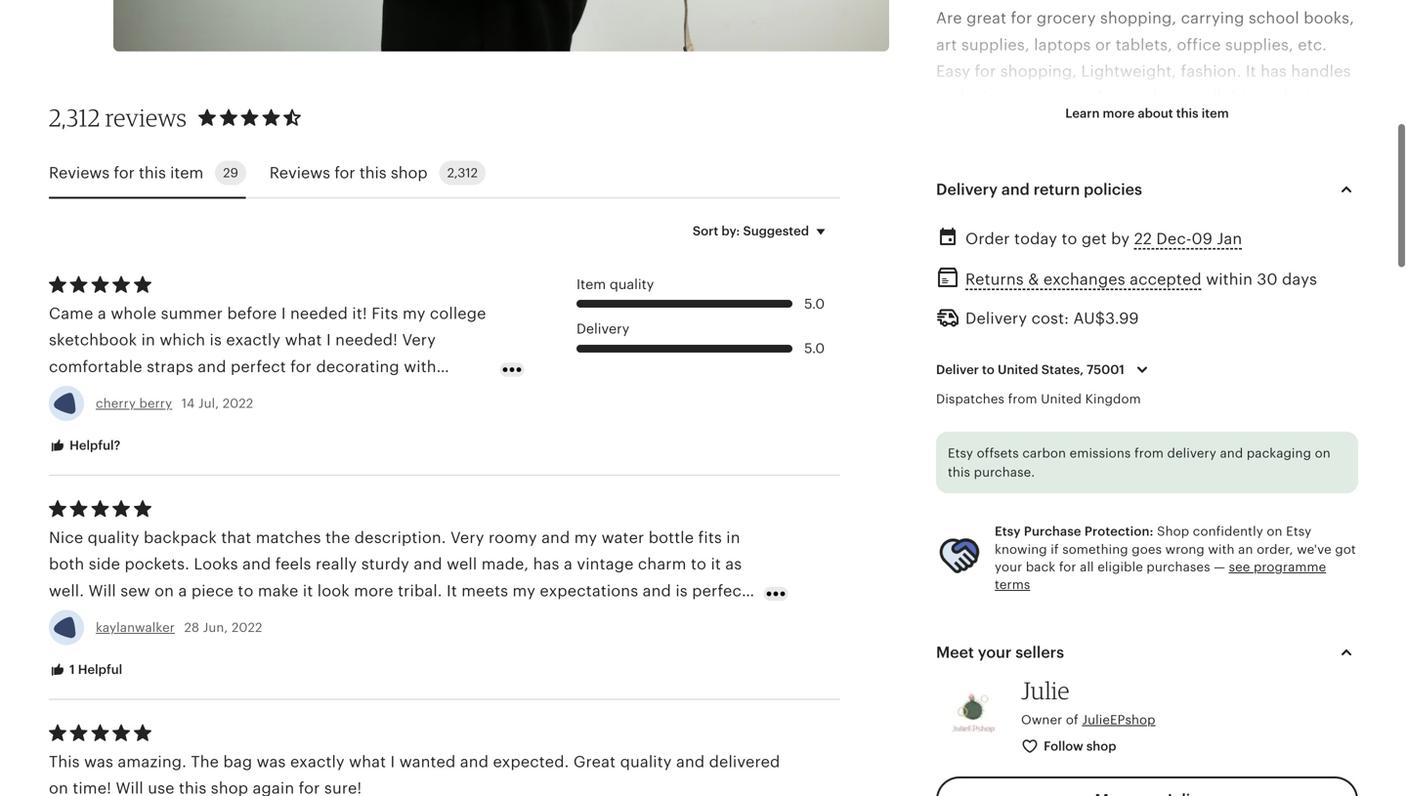 Task type: describe. For each thing, give the bounding box(es) containing it.
on inside -wash notice -soak the detergent in cold water,after fully dissolving, put the bag in water to wash. -please do not pour detergent directly on the bag,this may cause the bag to fade. -please wash with cold water and try to wash by hand.
[[1231, 249, 1251, 266]]

item quality
[[577, 277, 654, 292]]

i down needed
[[326, 332, 331, 349]]

in up order today to get by 22 dec-09 jan
[[1092, 196, 1106, 213]]

2,312 for 2,312
[[447, 166, 478, 180]]

programme
[[1254, 560, 1327, 575]]

2 wash from the left
[[1239, 302, 1278, 319]]

22
[[1135, 230, 1153, 248]]

see programme terms link
[[995, 560, 1327, 593]]

1 horizontal spatial cold
[[1111, 196, 1144, 213]]

piece
[[191, 583, 234, 600]]

purchases
[[1147, 560, 1211, 575]]

etsy for etsy offsets carbon emissions from delivery and packaging on this purchase.
[[948, 446, 974, 461]]

with inside -wash notice -soak the detergent in cold water,after fully dissolving, put the bag in water to wash. -please do not pour detergent directly on the bag,this may cause the bag to fade. -please wash with cold water and try to wash by hand.
[[1039, 302, 1071, 319]]

2 was from the left
[[257, 754, 286, 771]]

exactly inside came a whole summer before i needed it! fits my college sketchbook in which is exactly what i needed! very comfortable straps and perfect for decorating with badges! highly recommend!!
[[226, 332, 281, 349]]

&
[[1029, 271, 1040, 288]]

follow
[[1044, 740, 1084, 754]]

knowing
[[995, 542, 1048, 557]]

and inside etsy offsets carbon emissions from delivery and packaging on this purchase.
[[1221, 446, 1244, 461]]

not
[[1020, 249, 1045, 266]]

fashion.
[[1181, 63, 1242, 80]]

2 you from the left
[[1176, 541, 1203, 559]]

dispatches from united kingdom
[[937, 392, 1142, 407]]

bottle
[[649, 529, 694, 547]]

sew
[[120, 583, 150, 600]]

with inside the shop confidently on etsy knowing if something goes wrong with an order, we've got your back for all eligible purchases —
[[1209, 542, 1235, 557]]

-wash notice -soak the detergent in cold water,after fully dissolving, put the bag in water to wash. -please do not pour detergent directly on the bag,this may cause the bag to fade. -please wash with cold water and try to wash by hand.
[[937, 169, 1357, 319]]

2 horizontal spatial bag
[[1051, 275, 1080, 293]]

a up the for.
[[178, 583, 187, 600]]

is inside came a whole summer before i needed it! fits my college sketchbook in which is exactly what i needed! very comfortable straps and perfect for decorating with badges! highly recommend!!
[[210, 332, 222, 349]]

the up 30
[[1255, 249, 1280, 266]]

kaylanwalker
[[96, 621, 175, 635]]

quality for nice
[[88, 529, 139, 547]]

looks
[[194, 556, 238, 574]]

reviews for this shop
[[270, 164, 428, 182]]

1 please from the top
[[942, 249, 991, 266]]

office
[[1177, 36, 1222, 54]]

more inside dropdown button
[[1103, 106, 1135, 121]]

sort by: suggested
[[693, 224, 809, 239]]

things
[[1226, 89, 1274, 107]]

to down fits
[[691, 556, 707, 574]]

berry
[[139, 396, 172, 411]]

has inside are great for grocery shopping, carrying school books, art supplies, laptops or tablets, office supplies, etc. easy for shopping, lightweight, fashion. it has handles and a large inner pocket so that small things don't get lost.
[[1261, 63, 1288, 80]]

something
[[1063, 542, 1129, 557]]

the
[[191, 754, 219, 771]]

1 vertical spatial water
[[1113, 302, 1156, 319]]

side
[[89, 556, 120, 574]]

straps
[[147, 358, 193, 376]]

wash
[[941, 169, 982, 187]]

reviews for reviews for this shop
[[270, 164, 330, 182]]

can
[[1208, 541, 1236, 559]]

order,
[[1257, 542, 1294, 557]]

and up make
[[242, 556, 271, 574]]

1 vertical spatial detergent
[[1089, 249, 1165, 266]]

helpful
[[78, 663, 122, 678]]

1 vertical spatial cm
[[1019, 435, 1043, 452]]

other
[[1055, 541, 1096, 559]]

make
[[258, 583, 299, 600]]

dispatches
[[937, 392, 1005, 407]]

before
[[227, 305, 277, 323]]

2 - from the top
[[937, 196, 942, 213]]

this inside etsy offsets carbon emissions from delivery and packaging on this purchase.
[[948, 465, 971, 480]]

shop inside follow shop link
[[1087, 740, 1117, 754]]

inner
[[1025, 89, 1065, 107]]

exchanges
[[1044, 271, 1126, 288]]

sturdy
[[361, 556, 410, 574]]

quality inside this was amazing. the bag was exactly what i wanted and expected. great quality and delivered on time! will use this shop again for sure!
[[620, 754, 672, 771]]

vintage
[[577, 556, 634, 574]]

and left delivered
[[676, 754, 705, 771]]

got
[[1336, 542, 1357, 557]]

1 horizontal spatial shopping,
[[1101, 9, 1177, 27]]

size
[[942, 355, 973, 373]]

1 wash from the left
[[995, 302, 1034, 319]]

this inside this was amazing. the bag was exactly what i wanted and expected. great quality and delivered on time! will use this shop again for sure!
[[179, 780, 207, 797]]

1 horizontal spatial it
[[303, 583, 313, 600]]

us
[[1303, 541, 1320, 559]]

get inside are great for grocery shopping, carrying school books, art supplies, laptops or tablets, office supplies, etc. easy for shopping, lightweight, fashion. it has handles and a large inner pocket so that small things don't get lost.
[[1321, 89, 1347, 107]]

1 you from the left
[[951, 541, 979, 559]]

your inside the shop confidently on etsy knowing if something goes wrong with an order, we've got your back for all eligible purchases —
[[995, 560, 1023, 575]]

very inside nice quality backpack that matches the description. very roomy and my water bottle fits in both side pockets. looks and feels really sturdy and well made, has a vintage charm to it as well. will sew on a piece to make it look more tribal. it meets my expectations and is perfect for what i need it for.
[[451, 529, 485, 547]]

-size length:  33 cm
[[937, 355, 1047, 399]]

1 - from the top
[[937, 169, 941, 187]]

delivery
[[1168, 446, 1217, 461]]

cherry berry 14 jul, 2022
[[96, 396, 253, 411]]

highly
[[114, 385, 163, 402]]

returns & exchanges accepted button
[[966, 265, 1202, 294]]

5.0 for delivery
[[805, 341, 825, 356]]

a inside are great for grocery shopping, carrying school books, art supplies, laptops or tablets, office supplies, etc. easy for shopping, lightweight, fashion. it has handles and a large inner pocket so that small things don't get lost.
[[969, 89, 978, 107]]

united for to
[[998, 363, 1039, 377]]

quality for item
[[610, 277, 654, 292]]

for inside came a whole summer before i needed it! fits my college sketchbook in which is exactly what i needed! very comfortable straps and perfect for decorating with badges! highly recommend!!
[[291, 358, 312, 376]]

states,
[[1042, 363, 1084, 377]]

follow shop link
[[1007, 729, 1134, 766]]

to left make
[[238, 583, 254, 600]]

- inside the -size length:  33 cm
[[937, 355, 942, 373]]

4 - from the top
[[937, 302, 942, 319]]

for inside nice quality backpack that matches the description. very roomy and my water bottle fits in both side pockets. looks and feels really sturdy and well made, has a vintage charm to it as well. will sew on a piece to make it look more tribal. it meets my expectations and is perfect for what i need it for.
[[49, 609, 70, 627]]

etsy offsets carbon emissions from delivery and packaging on this purchase.
[[948, 446, 1331, 480]]

meet
[[937, 644, 975, 662]]

1 horizontal spatial my
[[513, 583, 536, 600]]

confidently
[[1193, 525, 1264, 539]]

33
[[999, 382, 1018, 399]]

1 vertical spatial 2022
[[232, 621, 262, 635]]

made,
[[482, 556, 529, 574]]

0 vertical spatial 2022
[[223, 396, 253, 411]]

books,
[[1304, 9, 1355, 27]]

0 vertical spatial from
[[1009, 392, 1038, 407]]

and down charm
[[643, 583, 672, 600]]

2 horizontal spatial it
[[711, 556, 721, 574]]

pour
[[1049, 249, 1085, 266]]

learn more about this item
[[1066, 106, 1230, 121]]

2 vertical spatial it
[[168, 609, 178, 627]]

au$
[[1074, 310, 1106, 328]]

roomy
[[489, 529, 537, 547]]

laptops
[[1035, 36, 1092, 54]]

bag,this
[[1284, 249, 1347, 266]]

to right try at the right top of page
[[1219, 302, 1234, 319]]

lightweight,
[[1082, 63, 1177, 80]]

reviews for reviews for this item
[[49, 164, 110, 182]]

today
[[1015, 230, 1058, 248]]

charm
[[638, 556, 687, 574]]

in inside nice quality backpack that matches the description. very roomy and my water bottle fits in both side pockets. looks and feels really sturdy and well made, has a vintage charm to it as well. will sew on a piece to make it look more tribal. it meets my expectations and is perfect for what i need it for.
[[727, 529, 741, 547]]

description.
[[355, 529, 446, 547]]

sure!
[[324, 780, 362, 797]]

for inside this was amazing. the bag was exactly what i wanted and expected. great quality and delivered on time! will use this shop again for sure!
[[299, 780, 320, 797]]

nice
[[49, 529, 83, 547]]

shop inside this was amazing. the bag was exactly what i wanted and expected. great quality and delivered on time! will use this shop again for sure!
[[211, 780, 248, 797]]

and right roomy
[[542, 529, 570, 547]]

sort
[[693, 224, 719, 239]]

again
[[253, 780, 295, 797]]

will inside nice quality backpack that matches the description. very roomy and my water bottle fits in both side pockets. looks and feels really sturdy and well made, has a vintage charm to it as well. will sew on a piece to make it look more tribal. it meets my expectations and is perfect for what i need it for.
[[88, 583, 116, 600]]

bag inside this was amazing. the bag was exactly what i wanted and expected. great quality and delivered on time! will use this shop again for sure!
[[223, 754, 252, 771]]

etsy for etsy purchase protection:
[[995, 525, 1021, 539]]

learn
[[1066, 106, 1100, 121]]

more inside nice quality backpack that matches the description. very roomy and my water bottle fits in both side pockets. looks and feels really sturdy and well made, has a vintage charm to it as well. will sew on a piece to make it look more tribal. it meets my expectations and is perfect for what i need it for.
[[354, 583, 394, 600]]

sketchbook
[[49, 332, 137, 349]]

delivery down item
[[577, 321, 630, 337]]

1 vertical spatial cold
[[1076, 302, 1109, 319]]

packaging
[[1247, 446, 1312, 461]]

needed!
[[335, 332, 398, 349]]

item inside tab list
[[170, 164, 204, 182]]

the down notice
[[983, 196, 1008, 213]]

75001
[[1087, 363, 1125, 377]]

0 vertical spatial shop
[[391, 164, 428, 182]]

lost.
[[937, 116, 969, 133]]

for.
[[182, 609, 207, 627]]

so
[[1126, 89, 1143, 107]]

came a whole summer before i needed it! fits my college sketchbook in which is exactly what i needed! very comfortable straps and perfect for decorating with badges! highly recommend!!
[[49, 305, 486, 402]]

2,312 for 2,312 reviews
[[49, 103, 100, 132]]

returns & exchanges accepted within 30 days
[[966, 271, 1318, 288]]

if
[[1051, 542, 1059, 557]]

to left "wash."
[[1094, 222, 1110, 240]]

0 vertical spatial by
[[1112, 230, 1130, 248]]



Task type: locate. For each thing, give the bounding box(es) containing it.
kingdom
[[1086, 392, 1142, 407]]

0 horizontal spatial very
[[402, 332, 436, 349]]

1 horizontal spatial get
[[1321, 89, 1347, 107]]

get up pour
[[1082, 230, 1107, 248]]

comfortable
[[49, 358, 142, 376]]

terms
[[995, 578, 1031, 593]]

this inside dropdown button
[[1177, 106, 1199, 121]]

on inside the shop confidently on etsy knowing if something goes wrong with an order, we've got your back for all eligible purchases —
[[1267, 525, 1283, 539]]

united for from
[[1041, 392, 1082, 407]]

suggested
[[743, 224, 809, 239]]

from left delivery
[[1135, 446, 1164, 461]]

recommend!!
[[168, 385, 270, 402]]

1 vertical spatial shop
[[1087, 740, 1117, 754]]

cold up "wash."
[[1111, 196, 1144, 213]]

0 vertical spatial very
[[402, 332, 436, 349]]

purchase
[[1024, 525, 1082, 539]]

2 please from the top
[[942, 302, 991, 319]]

0 horizontal spatial wash
[[995, 302, 1034, 319]]

1 supplies, from the left
[[962, 36, 1030, 54]]

small
[[1182, 89, 1222, 107]]

you right if
[[951, 541, 979, 559]]

1 5.0 from the top
[[805, 296, 825, 312]]

from inside etsy offsets carbon emissions from delivery and packaging on this purchase.
[[1135, 446, 1164, 461]]

exactly inside this was amazing. the bag was exactly what i wanted and expected. great quality and delivered on time! will use this shop again for sure!
[[290, 754, 345, 771]]

for
[[1011, 9, 1033, 27], [975, 63, 997, 80], [114, 164, 135, 182], [335, 164, 355, 182], [291, 358, 312, 376], [1060, 560, 1077, 575], [49, 609, 70, 627], [299, 780, 320, 797]]

cm inside the -size length:  33 cm
[[1023, 382, 1047, 399]]

1 horizontal spatial shop
[[391, 164, 428, 182]]

meet your sellers button
[[919, 629, 1376, 676]]

quality up side
[[88, 529, 139, 547]]

i inside nice quality backpack that matches the description. very roomy and my water bottle fits in both side pockets. looks and feels really sturdy and well made, has a vintage charm to it as well. will sew on a piece to make it look more tribal. it meets my expectations and is perfect for what i need it for.
[[116, 609, 121, 627]]

2 5.0 from the top
[[805, 341, 825, 356]]

which
[[160, 332, 205, 349]]

summer
[[161, 305, 223, 323]]

get down handles
[[1321, 89, 1347, 107]]

and inside -wash notice -soak the detergent in cold water,after fully dissolving, put the bag in water to wash. -please do not pour detergent directly on the bag,this may cause the bag to fade. -please wash with cold water and try to wash by hand.
[[1161, 302, 1189, 319]]

0 vertical spatial with
[[1039, 302, 1071, 319]]

0 horizontal spatial has
[[533, 556, 560, 574]]

what down well.
[[75, 609, 112, 627]]

bag up do
[[996, 222, 1025, 240]]

1 horizontal spatial has
[[1261, 63, 1288, 80]]

sellers
[[1016, 644, 1065, 662]]

1 horizontal spatial wash
[[1239, 302, 1278, 319]]

shop
[[1158, 525, 1190, 539]]

i inside this was amazing. the bag was exactly what i wanted and expected. great quality and delivered on time! will use this shop again for sure!
[[391, 754, 395, 771]]

quality right item
[[610, 277, 654, 292]]

it up things
[[1246, 63, 1257, 80]]

etsy up have on the bottom of the page
[[995, 525, 1021, 539]]

fade.
[[1104, 275, 1143, 293]]

1 vertical spatial more
[[354, 583, 394, 600]]

in down whole
[[141, 332, 155, 349]]

2 horizontal spatial water
[[1113, 302, 1156, 319]]

art
[[937, 36, 958, 54]]

item left 29
[[170, 164, 204, 182]]

etsy inside the shop confidently on etsy knowing if something goes wrong with an order, we've got your back for all eligible purchases —
[[1287, 525, 1312, 539]]

shopping, up 'inner'
[[1001, 63, 1077, 80]]

supplies, down school at the top of the page
[[1226, 36, 1294, 54]]

what inside nice quality backpack that matches the description. very roomy and my water bottle fits in both side pockets. looks and feels really sturdy and well made, has a vintage charm to it as well. will sew on a piece to make it look more tribal. it meets my expectations and is perfect for what i need it for.
[[75, 609, 112, 627]]

reviews for this item
[[49, 164, 204, 182]]

carbon
[[1023, 446, 1067, 461]]

united
[[998, 363, 1039, 377], [1041, 392, 1082, 407]]

0 vertical spatial more
[[1103, 106, 1135, 121]]

united up 33
[[998, 363, 1039, 377]]

water inside nice quality backpack that matches the description. very roomy and my water bottle fits in both side pockets. looks and feels really sturdy and well made, has a vintage charm to it as well. will sew on a piece to make it look more tribal. it meets my expectations and is perfect for what i need it for.
[[602, 529, 645, 547]]

julieepshop
[[1083, 713, 1156, 728]]

sort by: suggested button
[[678, 211, 848, 252]]

hand.
[[1305, 302, 1348, 319]]

1 horizontal spatial perfect
[[692, 583, 748, 600]]

i left need
[[116, 609, 121, 627]]

3 - from the top
[[937, 249, 942, 266]]

etsy up us
[[1287, 525, 1312, 539]]

the up 'really'
[[326, 529, 350, 547]]

all
[[1080, 560, 1095, 575]]

cm
[[1023, 382, 1047, 399], [1019, 435, 1043, 452]]

1 horizontal spatial supplies,
[[1226, 36, 1294, 54]]

your inside dropdown button
[[978, 644, 1012, 662]]

0 horizontal spatial from
[[1009, 392, 1038, 407]]

5 - from the top
[[937, 355, 942, 373]]

back
[[1026, 560, 1056, 575]]

delivery inside dropdown button
[[937, 181, 998, 199]]

1 horizontal spatial with
[[1039, 302, 1071, 319]]

is
[[210, 332, 222, 349], [676, 583, 688, 600]]

0 horizontal spatial shopping,
[[1001, 63, 1077, 80]]

2 vertical spatial my
[[513, 583, 536, 600]]

a inside came a whole summer before i needed it! fits my college sketchbook in which is exactly what i needed! very comfortable straps and perfect for decorating with badges! highly recommend!!
[[98, 305, 106, 323]]

29
[[223, 166, 238, 180]]

2 vertical spatial with
[[1209, 542, 1235, 557]]

and left return
[[1002, 181, 1030, 199]]

in inside came a whole summer before i needed it! fits my college sketchbook in which is exactly what i needed! very comfortable straps and perfect for decorating with badges! highly recommend!!
[[141, 332, 155, 349]]

please down "order"
[[942, 249, 991, 266]]

etsy left offsets in the bottom of the page
[[948, 446, 974, 461]]

0 vertical spatial it
[[711, 556, 721, 574]]

your up the terms
[[995, 560, 1023, 575]]

1 horizontal spatial item
[[1202, 106, 1230, 121]]

will inside this was amazing. the bag was exactly what i wanted and expected. great quality and delivered on time! will use this shop again for sure!
[[116, 780, 144, 797]]

offsets
[[977, 446, 1019, 461]]

1 vertical spatial your
[[978, 644, 1012, 662]]

2,312
[[49, 103, 100, 132], [447, 166, 478, 180]]

needed
[[290, 305, 348, 323]]

1 horizontal spatial from
[[1135, 446, 1164, 461]]

within
[[1207, 271, 1253, 288]]

exactly down before
[[226, 332, 281, 349]]

1 vertical spatial 5.0
[[805, 341, 825, 356]]

tab list
[[49, 149, 841, 199]]

shopping, up tablets,
[[1101, 9, 1177, 27]]

it left the look at the bottom left
[[303, 583, 313, 600]]

was up time! at the left of the page
[[84, 754, 113, 771]]

0 horizontal spatial perfect
[[231, 358, 286, 376]]

use
[[148, 780, 175, 797]]

on inside etsy offsets carbon emissions from delivery and packaging on this purchase.
[[1315, 446, 1331, 461]]

days
[[1283, 271, 1318, 288]]

policies
[[1084, 181, 1143, 199]]

water up pour
[[1047, 222, 1090, 240]]

came
[[49, 305, 93, 323]]

time!
[[73, 780, 112, 797]]

1 vertical spatial shopping,
[[1001, 63, 1077, 80]]

will down side
[[88, 583, 116, 600]]

38
[[995, 435, 1014, 452]]

0 vertical spatial what
[[285, 332, 322, 349]]

0 horizontal spatial supplies,
[[962, 36, 1030, 54]]

it inside nice quality backpack that matches the description. very roomy and my water bottle fits in both side pockets. looks and feels really sturdy and well made, has a vintage charm to it as well. will sew on a piece to make it look more tribal. it meets my expectations and is perfect for what i need it for.
[[447, 583, 457, 600]]

easy
[[937, 63, 971, 80]]

water down fade.
[[1113, 302, 1156, 319]]

perfect up recommend!!
[[231, 358, 286, 376]]

my down made,
[[513, 583, 536, 600]]

5.0 for item quality
[[805, 296, 825, 312]]

wash.
[[1114, 222, 1158, 240]]

2 vertical spatial bag
[[223, 754, 252, 771]]

item inside learn more about this item dropdown button
[[1202, 106, 1230, 121]]

0 vertical spatial water
[[1047, 222, 1090, 240]]

what inside came a whole summer before i needed it! fits my college sketchbook in which is exactly what i needed! very comfortable straps and perfect for decorating with badges! highly recommend!!
[[285, 332, 322, 349]]

1 horizontal spatial water
[[1047, 222, 1090, 240]]

tribal.
[[398, 583, 443, 600]]

bag down pour
[[1051, 275, 1080, 293]]

julie image
[[937, 682, 1010, 755]]

and inside are great for grocery shopping, carrying school books, art supplies, laptops or tablets, office supplies, etc. easy for shopping, lightweight, fashion. it has handles and a large inner pocket so that small things don't get lost.
[[937, 89, 965, 107]]

0 vertical spatial item
[[1202, 106, 1230, 121]]

by inside -wash notice -soak the detergent in cold water,after fully dissolving, put the bag in water to wash. -please do not pour detergent directly on the bag,this may cause the bag to fade. -please wash with cold water and try to wash by hand.
[[1282, 302, 1300, 319]]

is down charm
[[676, 583, 688, 600]]

school
[[1249, 9, 1300, 27]]

1 vertical spatial by
[[1282, 302, 1300, 319]]

i right before
[[281, 305, 286, 323]]

1 vertical spatial item
[[170, 164, 204, 182]]

perfect inside nice quality backpack that matches the description. very roomy and my water bottle fits in both side pockets. looks and feels really sturdy and well made, has a vintage charm to it as well. will sew on a piece to make it look more tribal. it meets my expectations and is perfect for what i need it for.
[[692, 583, 748, 600]]

reviews right 29
[[270, 164, 330, 182]]

1 horizontal spatial bag
[[996, 222, 1025, 240]]

0 horizontal spatial exactly
[[226, 332, 281, 349]]

has up don't
[[1261, 63, 1288, 80]]

helpful? button
[[34, 428, 135, 464]]

you up purchases
[[1176, 541, 1203, 559]]

1 horizontal spatial united
[[1041, 392, 1082, 407]]

tab list containing reviews for this item
[[49, 149, 841, 199]]

-
[[937, 169, 941, 187], [937, 196, 942, 213], [937, 249, 942, 266], [937, 302, 942, 319], [937, 355, 942, 373]]

1 horizontal spatial what
[[285, 332, 322, 349]]

1 horizontal spatial was
[[257, 754, 286, 771]]

1 vertical spatial united
[[1041, 392, 1082, 407]]

1 horizontal spatial etsy
[[995, 525, 1021, 539]]

1 vertical spatial has
[[533, 556, 560, 574]]

0 horizontal spatial detergent
[[1013, 196, 1088, 213]]

etsy inside etsy offsets carbon emissions from delivery and packaging on this purchase.
[[948, 446, 974, 461]]

the right put
[[967, 222, 991, 240]]

delivery for and
[[937, 181, 998, 199]]

1 horizontal spatial is
[[676, 583, 688, 600]]

1 vertical spatial 2,312
[[447, 166, 478, 180]]

badges!
[[49, 385, 110, 402]]

1 horizontal spatial 2,312
[[447, 166, 478, 180]]

my right fits
[[403, 305, 426, 323]]

very down college
[[402, 332, 436, 349]]

water up vintage
[[602, 529, 645, 547]]

to up pour
[[1062, 230, 1078, 248]]

fits
[[699, 529, 722, 547]]

1 vertical spatial it
[[447, 583, 457, 600]]

cold down exchanges
[[1076, 302, 1109, 319]]

0 horizontal spatial was
[[84, 754, 113, 771]]

2022 right jul,
[[223, 396, 253, 411]]

0 vertical spatial that
[[1148, 89, 1178, 107]]

and up lost. on the right
[[937, 89, 965, 107]]

1 horizontal spatial it
[[1246, 63, 1257, 80]]

cherry berry link
[[96, 396, 172, 411]]

supplies, down great
[[962, 36, 1030, 54]]

that right the so
[[1148, 89, 1178, 107]]

5.0
[[805, 296, 825, 312], [805, 341, 825, 356]]

julieepshop link
[[1083, 713, 1156, 728]]

2022 right jun,
[[232, 621, 262, 635]]

1 horizontal spatial exactly
[[290, 754, 345, 771]]

wanted
[[400, 754, 456, 771]]

that inside are great for grocery shopping, carrying school books, art supplies, laptops or tablets, office supplies, etc. easy for shopping, lightweight, fashion. it has handles and a large inner pocket so that small things don't get lost.
[[1148, 89, 1178, 107]]

and left try at the right top of page
[[1161, 302, 1189, 319]]

on down "this"
[[49, 780, 68, 797]]

1 horizontal spatial very
[[451, 529, 485, 547]]

in up 'not'
[[1029, 222, 1043, 240]]

on right packaging
[[1315, 446, 1331, 461]]

on inside nice quality backpack that matches the description. very roomy and my water bottle fits in both side pockets. looks and feels really sturdy and well made, has a vintage charm to it as well. will sew on a piece to make it look more tribal. it meets my expectations and is perfect for what i need it for.
[[155, 583, 174, 600]]

united inside dropdown button
[[998, 363, 1039, 377]]

2,312 reviews
[[49, 103, 187, 132]]

that inside nice quality backpack that matches the description. very roomy and my water bottle fits in both side pockets. looks and feels really sturdy and well made, has a vintage charm to it as well. will sew on a piece to make it look more tribal. it meets my expectations and is perfect for what i need it for.
[[221, 529, 252, 547]]

as
[[726, 556, 742, 574]]

with right the decorating
[[404, 358, 437, 376]]

cold
[[1111, 196, 1144, 213], [1076, 302, 1109, 319]]

a
[[969, 89, 978, 107], [98, 305, 106, 323], [564, 556, 573, 574], [178, 583, 187, 600]]

exactly up sure!
[[290, 754, 345, 771]]

2 horizontal spatial my
[[575, 529, 598, 547]]

see programme terms
[[995, 560, 1327, 593]]

is right "which"
[[210, 332, 222, 349]]

will
[[88, 583, 116, 600], [116, 780, 144, 797]]

0 vertical spatial get
[[1321, 89, 1347, 107]]

a up the sketchbook
[[98, 305, 106, 323]]

what inside this was amazing. the bag was exactly what i wanted and expected. great quality and delivered on time! will use this shop again for sure!
[[349, 754, 386, 771]]

julie owner of julieepshop
[[1022, 676, 1156, 728]]

0 vertical spatial 5.0
[[805, 296, 825, 312]]

0 vertical spatial it
[[1246, 63, 1257, 80]]

1 was from the left
[[84, 754, 113, 771]]

will left the use
[[116, 780, 144, 797]]

and inside came a whole summer before i needed it! fits my college sketchbook in which is exactly what i needed! very comfortable straps and perfect for decorating with badges! highly recommend!!
[[198, 358, 226, 376]]

accepted
[[1130, 271, 1202, 288]]

height:   38 cm
[[937, 435, 1043, 452]]

reviews
[[105, 103, 187, 132]]

i left wanted
[[391, 754, 395, 771]]

great
[[967, 9, 1007, 27]]

1 vertical spatial from
[[1135, 446, 1164, 461]]

both
[[49, 556, 84, 574]]

0 vertical spatial will
[[88, 583, 116, 600]]

my up vintage
[[575, 529, 598, 547]]

more down sturdy
[[354, 583, 394, 600]]

1 vertical spatial it
[[303, 583, 313, 600]]

it inside are great for grocery shopping, carrying school books, art supplies, laptops or tablets, office supplies, etc. easy for shopping, lightweight, fashion. it has handles and a large inner pocket so that small things don't get lost.
[[1246, 63, 1257, 80]]

expected.
[[493, 754, 569, 771]]

and right wanted
[[460, 754, 489, 771]]

perfect down as
[[692, 583, 748, 600]]

my inside came a whole summer before i needed it! fits my college sketchbook in which is exactly what i needed! very comfortable straps and perfect for decorating with badges! highly recommend!!
[[403, 305, 426, 323]]

2 horizontal spatial with
[[1209, 542, 1235, 557]]

0 horizontal spatial etsy
[[948, 446, 974, 461]]

on inside this was amazing. the bag was exactly what i wanted and expected. great quality and delivered on time! will use this shop again for sure!
[[49, 780, 68, 797]]

in right fits
[[727, 529, 741, 547]]

very inside came a whole summer before i needed it! fits my college sketchbook in which is exactly what i needed! very comfortable straps and perfect for decorating with badges! highly recommend!!
[[402, 332, 436, 349]]

don't
[[1278, 89, 1317, 107]]

very up well
[[451, 529, 485, 547]]

1 vertical spatial quality
[[88, 529, 139, 547]]

wash down cause
[[995, 302, 1034, 319]]

1 vertical spatial with
[[404, 358, 437, 376]]

order
[[966, 230, 1010, 248]]

0 horizontal spatial you
[[951, 541, 979, 559]]

1 vertical spatial will
[[116, 780, 144, 797]]

1 reviews from the left
[[49, 164, 110, 182]]

feels
[[275, 556, 311, 574]]

order today to get by 22 dec-09 jan
[[966, 230, 1243, 248]]

0 horizontal spatial what
[[75, 609, 112, 627]]

0 vertical spatial united
[[998, 363, 1039, 377]]

0 vertical spatial shopping,
[[1101, 9, 1177, 27]]

united down states,
[[1041, 392, 1082, 407]]

1 horizontal spatial that
[[1148, 89, 1178, 107]]

what up sure!
[[349, 754, 386, 771]]

delivery for cost:
[[966, 310, 1028, 328]]

0 horizontal spatial cold
[[1076, 302, 1109, 319]]

fits
[[372, 305, 399, 323]]

item
[[1202, 106, 1230, 121], [170, 164, 204, 182]]

cost:
[[1032, 310, 1070, 328]]

is inside nice quality backpack that matches the description. very roomy and my water bottle fits in both side pockets. looks and feels really sturdy and well made, has a vintage charm to it as well. will sew on a piece to make it look more tribal. it meets my expectations and is perfect for what i need it for.
[[676, 583, 688, 600]]

1 helpful
[[66, 663, 122, 678]]

your
[[995, 560, 1023, 575], [978, 644, 1012, 662]]

0 horizontal spatial 2,312
[[49, 103, 100, 132]]

and inside delivery and return policies dropdown button
[[1002, 181, 1030, 199]]

0 vertical spatial 2,312
[[49, 103, 100, 132]]

reviews down '2,312 reviews' on the left of page
[[49, 164, 110, 182]]

1 vertical spatial that
[[221, 529, 252, 547]]

0 vertical spatial exactly
[[226, 332, 281, 349]]

2 vertical spatial water
[[602, 529, 645, 547]]

2 reviews from the left
[[270, 164, 330, 182]]

perfect inside came a whole summer before i needed it! fits my college sketchbook in which is exactly what i needed! very comfortable straps and perfect for decorating with badges! highly recommend!!
[[231, 358, 286, 376]]

2 vertical spatial quality
[[620, 754, 672, 771]]

jan
[[1217, 230, 1243, 248]]

a left large
[[969, 89, 978, 107]]

what down needed
[[285, 332, 322, 349]]

dec-
[[1157, 230, 1192, 248]]

height:
[[937, 435, 990, 452]]

has inside nice quality backpack that matches the description. very roomy and my water bottle fits in both side pockets. looks and feels really sturdy and well made, has a vintage charm to it as well. will sew on a piece to make it look more tribal. it meets my expectations and is perfect for what i need it for.
[[533, 556, 560, 574]]

emissions
[[1070, 446, 1131, 461]]

it down well
[[447, 583, 457, 600]]

on down pockets.
[[155, 583, 174, 600]]

with inside came a whole summer before i needed it! fits my college sketchbook in which is exactly what i needed! very comfortable straps and perfect for decorating with badges! highly recommend!!
[[404, 358, 437, 376]]

for inside the shop confidently on etsy knowing if something goes wrong with an order, we've got your back for all eligible purchases —
[[1060, 560, 1077, 575]]

from down deliver to united states, 75001
[[1009, 392, 1038, 407]]

that
[[1148, 89, 1178, 107], [221, 529, 252, 547]]

quality inside nice quality backpack that matches the description. very roomy and my water bottle fits in both side pockets. looks and feels really sturdy and well made, has a vintage charm to it as well. will sew on a piece to make it look more tribal. it meets my expectations and is perfect for what i need it for.
[[88, 529, 139, 547]]

0 vertical spatial perfect
[[231, 358, 286, 376]]

0 horizontal spatial united
[[998, 363, 1039, 377]]

your right the meet
[[978, 644, 1012, 662]]

0 horizontal spatial shop
[[211, 780, 248, 797]]

by down days
[[1282, 302, 1300, 319]]

0 horizontal spatial reviews
[[49, 164, 110, 182]]

an
[[1239, 542, 1254, 557]]

1 vertical spatial get
[[1082, 230, 1107, 248]]

0 horizontal spatial it
[[168, 609, 178, 627]]

by left 22
[[1112, 230, 1130, 248]]

detergent up "today"
[[1013, 196, 1088, 213]]

1 vertical spatial is
[[676, 583, 688, 600]]

cm down deliver to united states, 75001
[[1023, 382, 1047, 399]]

more right learn
[[1103, 106, 1135, 121]]

the inside nice quality backpack that matches the description. very roomy and my water bottle fits in both side pockets. looks and feels really sturdy and well made, has a vintage charm to it as well. will sew on a piece to make it look more tribal. it meets my expectations and is perfect for what i need it for.
[[326, 529, 350, 547]]

2 horizontal spatial etsy
[[1287, 525, 1312, 539]]

meet your sellers
[[937, 644, 1065, 662]]

2 vertical spatial shop
[[211, 780, 248, 797]]

has right made,
[[533, 556, 560, 574]]

that up 'looks'
[[221, 529, 252, 547]]

and up tribal.
[[414, 556, 443, 574]]

the down 'not'
[[1022, 275, 1046, 293]]

great
[[574, 754, 616, 771]]

it left as
[[711, 556, 721, 574]]

please down may
[[942, 302, 991, 319]]

to inside dropdown button
[[983, 363, 995, 377]]

0 horizontal spatial get
[[1082, 230, 1107, 248]]

1 horizontal spatial reviews
[[270, 164, 330, 182]]

and right delivery
[[1221, 446, 1244, 461]]

0 vertical spatial has
[[1261, 63, 1288, 80]]

2 supplies, from the left
[[1226, 36, 1294, 54]]

to left fade.
[[1084, 275, 1100, 293]]

0 horizontal spatial my
[[403, 305, 426, 323]]

a up expectations
[[564, 556, 573, 574]]

to right 'deliver'
[[983, 363, 995, 377]]

well
[[447, 556, 477, 574]]

helpful?
[[66, 438, 121, 453]]



Task type: vqa. For each thing, say whether or not it's contained in the screenshot.
fast!
no



